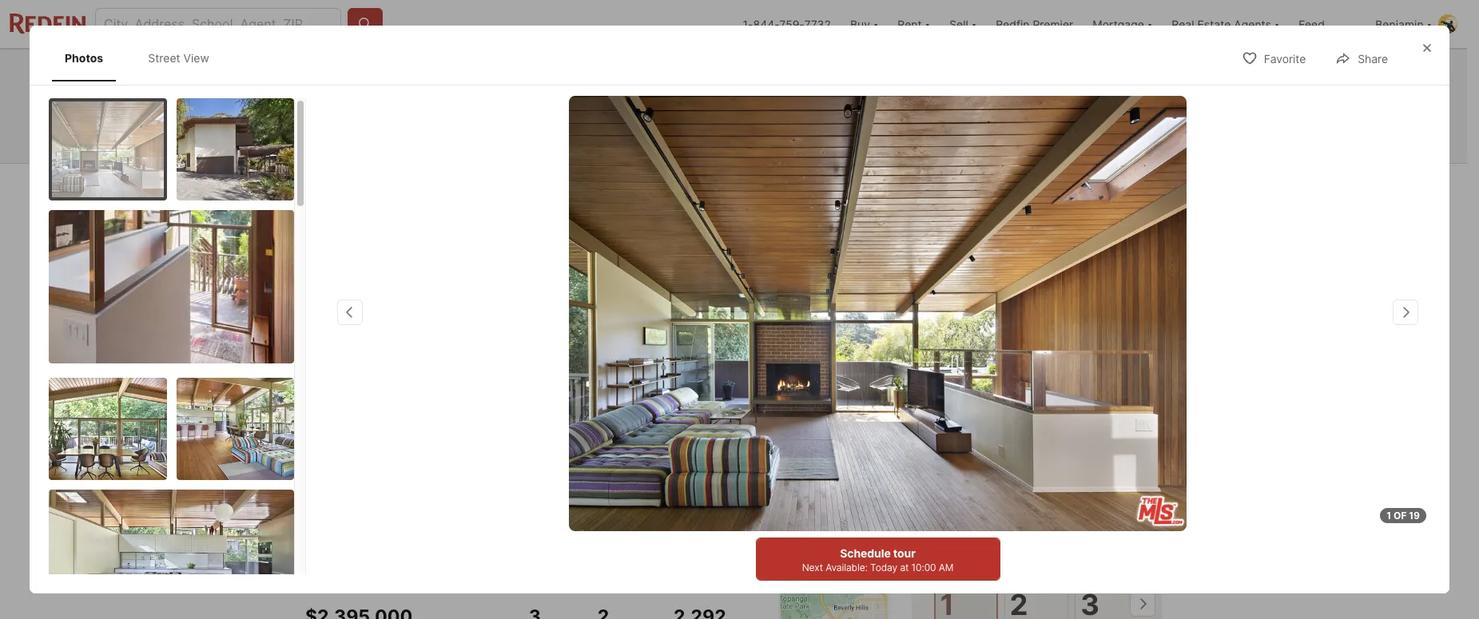 Task type: vqa. For each thing, say whether or not it's contained in the screenshot.
rightmost Favorite
yes



Task type: describe. For each thing, give the bounding box(es) containing it.
schedule tour next available: today at 10:00 am
[[802, 547, 954, 574]]

759-
[[780, 17, 805, 31]]

today
[[871, 562, 898, 574]]

1-
[[743, 17, 754, 31]]

market.
[[666, 105, 711, 121]]

favorite for x-out
[[934, 179, 976, 192]]

property details
[[508, 179, 592, 193]]

send me homes like this button
[[922, 87, 1162, 126]]

photos tab
[[52, 38, 116, 78]]

tax
[[665, 179, 681, 193]]

for
[[444, 82, 462, 98]]

next
[[802, 562, 823, 574]]

tour
[[894, 547, 916, 560]]

favorite button for share
[[1228, 42, 1320, 75]]

user photo image
[[1439, 14, 1458, 34]]

send
[[967, 98, 999, 114]]

homes for me
[[1024, 98, 1066, 114]]

schools tab
[[739, 167, 818, 205]]

favorite for share
[[1264, 52, 1306, 66]]

x-out
[[1032, 179, 1063, 192]]

7732
[[805, 17, 831, 31]]

street view
[[148, 51, 209, 65]]

1 vertical spatial share button
[[1083, 168, 1162, 201]]

photos
[[65, 51, 103, 65]]

tour with a redfin premier agent
[[925, 550, 1129, 566]]

19 photos button
[[1047, 474, 1150, 506]]

19 inside button
[[1083, 482, 1096, 496]]

redfin premier
[[996, 17, 1074, 31]]

sale
[[629, 179, 652, 193]]

view
[[184, 51, 209, 65]]

map entry image
[[781, 538, 887, 620]]

get
[[391, 105, 413, 121]]

1 of 19
[[1387, 510, 1421, 522]]

tab list for share
[[49, 35, 238, 81]]

1-844-759-7732
[[743, 17, 831, 31]]

agent
[[1092, 550, 1129, 566]]

hit
[[624, 105, 639, 121]]

this?
[[535, 82, 566, 98]]

2185 basil ln image
[[569, 96, 1187, 532]]

out
[[1044, 179, 1063, 192]]

a
[[987, 550, 994, 566]]

feed button
[[1290, 0, 1366, 48]]

homes for for
[[465, 82, 507, 98]]

looking
[[391, 82, 441, 98]]

next image
[[1130, 591, 1156, 617]]



Task type: locate. For each thing, give the bounding box(es) containing it.
1 vertical spatial favorite button
[[898, 168, 990, 201]]

schedule
[[840, 547, 891, 560]]

19 right of
[[1410, 510, 1421, 522]]

None button
[[1005, 570, 1069, 620], [1076, 570, 1140, 620], [1005, 570, 1069, 620], [1076, 570, 1140, 620]]

like for this?
[[510, 82, 532, 98]]

similar
[[537, 105, 576, 121]]

0 vertical spatial 19
[[1083, 482, 1096, 496]]

updates
[[448, 105, 497, 121]]

property
[[508, 179, 554, 193]]

share button down 'feed'
[[1322, 42, 1402, 75]]

1-844-759-7732 link
[[743, 17, 831, 31]]

0 horizontal spatial 19
[[1083, 482, 1096, 496]]

1 vertical spatial tab list
[[305, 164, 831, 205]]

0 vertical spatial favorite button
[[1228, 42, 1320, 75]]

0 vertical spatial share button
[[1322, 42, 1402, 75]]

daily
[[416, 105, 444, 121]]

like left the this
[[1069, 98, 1090, 114]]

of
[[1394, 510, 1407, 522]]

1 vertical spatial premier
[[1041, 550, 1090, 566]]

favorite
[[1264, 52, 1306, 66], [934, 179, 976, 192]]

1 horizontal spatial tab list
[[305, 164, 831, 205]]

1 vertical spatial favorite
[[934, 179, 976, 192]]

dialog
[[30, 26, 1450, 620]]

like
[[510, 82, 532, 98], [1069, 98, 1090, 114]]

this
[[1093, 98, 1116, 114]]

premier inside button
[[1033, 17, 1074, 31]]

redfin inside button
[[996, 17, 1030, 31]]

basil
[[339, 569, 369, 585]]

2 horizontal spatial homes
[[1024, 98, 1066, 114]]

at
[[900, 562, 909, 574]]

redfin premier button
[[987, 0, 1083, 48]]

City, Address, School, Agent, ZIP search field
[[95, 8, 341, 40]]

street
[[148, 51, 180, 65]]

1 horizontal spatial favorite button
[[1228, 42, 1320, 75]]

tab list
[[49, 35, 238, 81], [305, 164, 831, 205]]

tour
[[925, 550, 954, 566]]

nov
[[941, 576, 962, 588]]

homes inside button
[[1024, 98, 1066, 114]]

details
[[557, 179, 592, 193]]

schools
[[758, 179, 800, 193]]

like inside button
[[1069, 98, 1090, 114]]

sale & tax history tab
[[611, 167, 739, 205]]

x-out button
[[996, 168, 1076, 201]]

like for this
[[1069, 98, 1090, 114]]

dialog containing photos
[[30, 26, 1450, 620]]

when
[[501, 105, 534, 121]]

1 horizontal spatial favorite
[[1264, 52, 1306, 66]]

tab list containing photos
[[49, 35, 238, 81]]

1 vertical spatial 19
[[1410, 510, 1421, 522]]

available:
[[826, 562, 868, 574]]

1 horizontal spatial homes
[[580, 105, 620, 121]]

like up when
[[510, 82, 532, 98]]

redfin image
[[306, 70, 378, 142]]

image image
[[176, 98, 294, 200], [52, 101, 164, 197], [49, 210, 294, 363], [49, 378, 167, 480], [176, 378, 294, 480], [49, 490, 294, 620]]

Nov button
[[935, 570, 999, 620]]

with
[[956, 550, 984, 566]]

19
[[1083, 482, 1096, 496], [1410, 510, 1421, 522]]

street view tab
[[135, 38, 222, 78]]

share for top share button
[[1358, 52, 1389, 66]]

&
[[655, 179, 662, 193]]

photos
[[1098, 482, 1136, 496]]

the
[[643, 105, 662, 121]]

1 vertical spatial share
[[1119, 179, 1149, 192]]

1 horizontal spatial share
[[1358, 52, 1389, 66]]

0 vertical spatial premier
[[1033, 17, 1074, 31]]

am
[[939, 562, 954, 574]]

2185 basil ln
[[305, 569, 388, 585]]

0 horizontal spatial like
[[510, 82, 532, 98]]

share
[[1358, 52, 1389, 66], [1119, 179, 1149, 192]]

homes left hit at the left of the page
[[580, 105, 620, 121]]

history
[[685, 179, 721, 193]]

feed
[[1299, 17, 1325, 31]]

0 vertical spatial favorite
[[1264, 52, 1306, 66]]

homes up 'updates'
[[465, 82, 507, 98]]

0 horizontal spatial favorite button
[[898, 168, 990, 201]]

2185 basil ln, los angeles, ca 90077 image
[[305, 209, 906, 518], [912, 209, 1162, 360], [912, 367, 1162, 518]]

19 left photos
[[1083, 482, 1096, 496]]

me
[[1002, 98, 1021, 114]]

1 horizontal spatial like
[[1069, 98, 1090, 114]]

0 horizontal spatial share button
[[1083, 168, 1162, 201]]

looking for homes like this? get daily updates when similar homes hit the market.
[[391, 82, 711, 121]]

1 horizontal spatial 19
[[1410, 510, 1421, 522]]

0 vertical spatial redfin
[[996, 17, 1030, 31]]

0 horizontal spatial favorite
[[934, 179, 976, 192]]

sale & tax history
[[629, 179, 721, 193]]

1 horizontal spatial share button
[[1322, 42, 1402, 75]]

0 horizontal spatial share
[[1119, 179, 1149, 192]]

share button right out
[[1083, 168, 1162, 201]]

premier
[[1033, 17, 1074, 31], [1041, 550, 1090, 566]]

844-
[[753, 17, 780, 31]]

19 photos
[[1083, 482, 1136, 496]]

0 vertical spatial tab list
[[49, 35, 238, 81]]

1
[[1387, 510, 1392, 522]]

like inside "looking for homes like this? get daily updates when similar homes hit the market."
[[510, 82, 532, 98]]

homes
[[465, 82, 507, 98], [1024, 98, 1066, 114], [580, 105, 620, 121]]

10:00
[[912, 562, 937, 574]]

0 horizontal spatial homes
[[465, 82, 507, 98]]

1 vertical spatial redfin
[[997, 550, 1038, 566]]

homes right 'me'
[[1024, 98, 1066, 114]]

ln
[[372, 569, 388, 585]]

redfin
[[996, 17, 1030, 31], [997, 550, 1038, 566]]

send me homes like this
[[967, 98, 1116, 114]]

x-
[[1032, 179, 1044, 192]]

tab list containing property details
[[305, 164, 831, 205]]

0 vertical spatial share
[[1358, 52, 1389, 66]]

share for bottom share button
[[1119, 179, 1149, 192]]

favorite button
[[1228, 42, 1320, 75], [898, 168, 990, 201]]

tab list for x-out
[[305, 164, 831, 205]]

property details tab
[[490, 167, 611, 205]]

0 horizontal spatial tab list
[[49, 35, 238, 81]]

2185
[[305, 569, 336, 585]]

favorite button for x-out
[[898, 168, 990, 201]]

share button
[[1322, 42, 1402, 75], [1083, 168, 1162, 201]]

submit search image
[[357, 16, 373, 32]]



